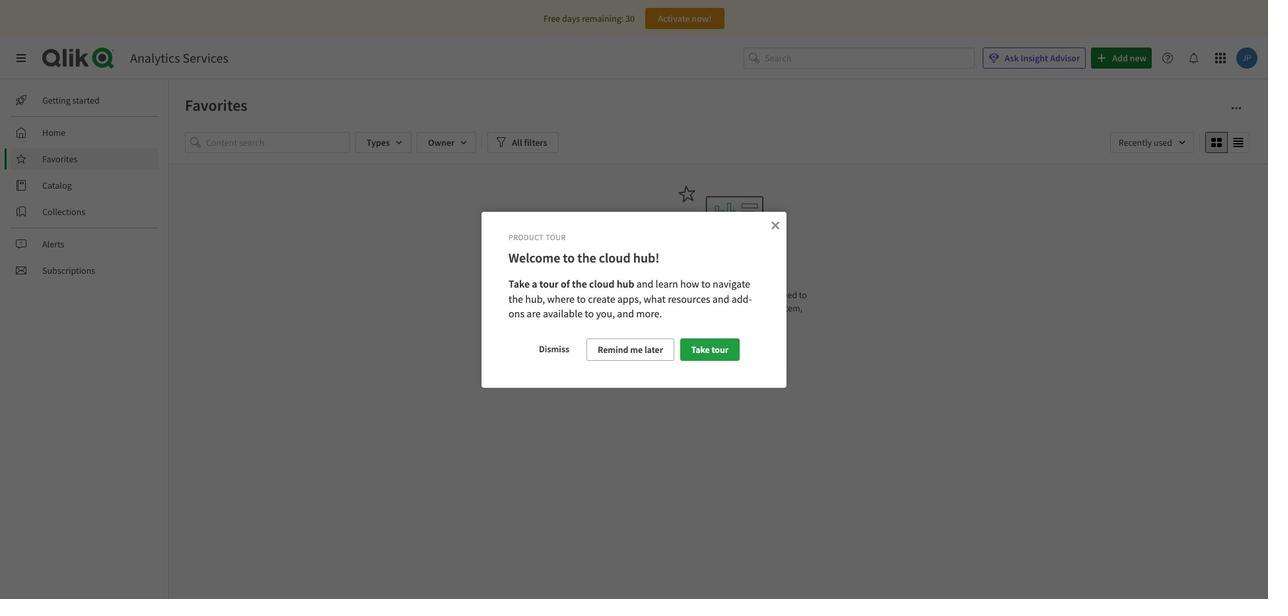 Task type: locate. For each thing, give the bounding box(es) containing it.
and down navigate
[[713, 292, 730, 305]]

subscriptions
[[42, 265, 95, 277]]

you
[[626, 289, 640, 301]]

the up ons
[[509, 292, 523, 305]]

found
[[731, 271, 758, 285]]

and learn how to navigate the hub, where to create apps, what resources and add- ons are available to you, and more.
[[509, 277, 752, 321]]

cloud up hub
[[599, 250, 631, 266]]

0 horizontal spatial favorites
[[42, 153, 77, 165]]

getting
[[42, 94, 71, 106]]

dismiss button
[[528, 339, 580, 360]]

me
[[630, 344, 643, 356]]

adjust
[[630, 303, 654, 314]]

0 horizontal spatial take
[[509, 277, 530, 290]]

take for take tour
[[691, 344, 710, 356]]

your
[[656, 303, 673, 314]]

0 horizontal spatial and
[[617, 307, 634, 321]]

tour
[[546, 233, 566, 242]]

cloud
[[599, 250, 631, 266], [589, 277, 615, 290]]

favorites
[[185, 95, 248, 116], [42, 153, 77, 165]]

favorites up catalog
[[42, 153, 77, 165]]

favorites up any
[[689, 271, 729, 285]]

no
[[675, 271, 687, 285]]

cloud up the create
[[589, 277, 615, 290]]

take tour button
[[680, 339, 740, 361]]

Search text field
[[765, 47, 975, 69]]

ask insight advisor
[[1005, 52, 1080, 64]]

× button
[[771, 215, 780, 234]]

welcome to the cloud hub!
[[509, 250, 660, 266]]

hub!
[[633, 250, 660, 266]]

tour
[[539, 277, 559, 290], [712, 344, 729, 356]]

1 vertical spatial take
[[691, 344, 710, 356]]

take for take a tour of the cloud hub
[[509, 277, 530, 290]]

1 vertical spatial and
[[713, 292, 730, 305]]

advisor
[[1050, 52, 1080, 64]]

yet,
[[736, 289, 750, 301]]

add-
[[732, 292, 752, 305]]

any
[[684, 289, 698, 301]]

filters region
[[185, 129, 1252, 156]]

to
[[563, 250, 575, 266], [701, 277, 711, 290], [799, 289, 807, 301], [577, 292, 586, 305], [585, 307, 594, 321]]

1 vertical spatial favorites
[[42, 153, 77, 165]]

30
[[626, 13, 635, 24]]

an
[[771, 303, 781, 314]]

the
[[577, 250, 596, 266], [572, 277, 587, 290], [509, 292, 523, 305], [711, 316, 723, 328]]

home
[[42, 127, 66, 139]]

1 horizontal spatial favorites
[[185, 95, 248, 116]]

and down the apps,
[[617, 307, 634, 321]]

take inside button
[[691, 344, 710, 356]]

and up what
[[637, 277, 654, 290]]

of
[[561, 277, 570, 290]]

tour right a at the left of page
[[539, 277, 559, 290]]

take
[[509, 277, 530, 290], [691, 344, 710, 356]]

1 vertical spatial tour
[[712, 344, 729, 356]]

favorites up filters.
[[700, 289, 734, 301]]

take down click
[[691, 344, 710, 356]]

the inside no favorites found you don't have any favorites yet, or you need to adjust your search filters. to favorite an item, click the star.
[[711, 316, 723, 328]]

hub,
[[525, 292, 545, 305]]

1 horizontal spatial take
[[691, 344, 710, 356]]

the down filters.
[[711, 316, 723, 328]]

favorites link
[[11, 149, 159, 170]]

switch view group
[[1205, 132, 1250, 153]]

ons
[[509, 307, 525, 321]]

and
[[637, 277, 654, 290], [713, 292, 730, 305], [617, 307, 634, 321]]

filters.
[[702, 303, 727, 314]]

recently used image
[[1110, 132, 1194, 153]]

2 vertical spatial and
[[617, 307, 634, 321]]

favorite
[[740, 303, 769, 314]]

Content search text field
[[206, 132, 350, 153]]

analytics services element
[[130, 50, 228, 66]]

×
[[771, 215, 780, 234]]

to right need
[[799, 289, 807, 301]]

favorites down services
[[185, 95, 248, 116]]

catalog link
[[11, 175, 159, 196]]

services
[[183, 50, 228, 66]]

catalog
[[42, 180, 72, 192]]

resources
[[668, 292, 710, 305]]

getting started link
[[11, 90, 159, 111]]

or
[[752, 289, 760, 301]]

are
[[527, 307, 541, 321]]

0 horizontal spatial tour
[[539, 277, 559, 290]]

take tour
[[691, 344, 729, 356]]

take left a at the left of page
[[509, 277, 530, 290]]

subscriptions link
[[11, 260, 159, 281]]

to down take a tour of the cloud hub
[[577, 292, 586, 305]]

close sidebar menu image
[[16, 53, 26, 63]]

later
[[645, 344, 663, 356]]

0 vertical spatial take
[[509, 277, 530, 290]]

item,
[[783, 303, 803, 314]]

0 vertical spatial cloud
[[599, 250, 631, 266]]

remind
[[598, 344, 628, 356]]

tour down star.
[[712, 344, 729, 356]]

favorites
[[689, 271, 729, 285], [700, 289, 734, 301]]

× dialog
[[482, 212, 787, 388]]

1 horizontal spatial tour
[[712, 344, 729, 356]]

search
[[675, 303, 701, 314]]

remaining:
[[582, 13, 624, 24]]

1 horizontal spatial and
[[637, 277, 654, 290]]

how
[[680, 277, 699, 290]]



Task type: vqa. For each thing, say whether or not it's contained in the screenshot.
21, to the top
no



Task type: describe. For each thing, give the bounding box(es) containing it.
0 vertical spatial favorites
[[185, 95, 248, 116]]

activate now!
[[658, 13, 712, 24]]

insight
[[1021, 52, 1048, 64]]

dismiss
[[539, 343, 569, 355]]

free days remaining: 30
[[544, 13, 635, 24]]

don't
[[641, 289, 662, 301]]

0 vertical spatial and
[[637, 277, 654, 290]]

to left you,
[[585, 307, 594, 321]]

activate now! link
[[645, 8, 725, 29]]

product
[[509, 233, 544, 242]]

alerts link
[[11, 234, 159, 255]]

have
[[664, 289, 683, 301]]

learn
[[656, 277, 678, 290]]

alerts
[[42, 238, 64, 250]]

more.
[[636, 307, 662, 321]]

available
[[543, 307, 583, 321]]

free
[[544, 13, 560, 24]]

home link
[[11, 122, 159, 143]]

started
[[72, 94, 100, 106]]

favorites inside navigation pane element
[[42, 153, 77, 165]]

1 vertical spatial cloud
[[589, 277, 615, 290]]

analytics
[[130, 50, 180, 66]]

the right of
[[572, 277, 587, 290]]

collections link
[[11, 201, 159, 223]]

need
[[778, 289, 797, 301]]

apps,
[[617, 292, 642, 305]]

days
[[562, 13, 580, 24]]

product tour
[[509, 233, 566, 242]]

you,
[[596, 307, 615, 321]]

2 horizontal spatial and
[[713, 292, 730, 305]]

the up take a tour of the cloud hub
[[577, 250, 596, 266]]

welcome
[[509, 250, 560, 266]]

navigation pane element
[[0, 85, 168, 287]]

ask
[[1005, 52, 1019, 64]]

ask insight advisor button
[[983, 48, 1086, 69]]

0 vertical spatial favorites
[[689, 271, 729, 285]]

the inside and learn how to navigate the hub, where to create apps, what resources and add- ons are available to you, and more.
[[509, 292, 523, 305]]

1 vertical spatial favorites
[[700, 289, 734, 301]]

to down tour
[[563, 250, 575, 266]]

0 vertical spatial tour
[[539, 277, 559, 290]]

to inside no favorites found you don't have any favorites yet, or you need to adjust your search filters. to favorite an item, click the star.
[[799, 289, 807, 301]]

tour inside button
[[712, 344, 729, 356]]

searchbar element
[[744, 47, 975, 69]]

click
[[691, 316, 709, 328]]

you
[[762, 289, 776, 301]]

take a tour of the cloud hub
[[509, 277, 634, 290]]

now!
[[692, 13, 712, 24]]

getting started
[[42, 94, 100, 106]]

what
[[644, 292, 666, 305]]

navigate
[[713, 277, 750, 290]]

to
[[729, 303, 738, 314]]

star.
[[725, 316, 742, 328]]

to right the how
[[701, 277, 711, 290]]

analytics services
[[130, 50, 228, 66]]

remind me later
[[598, 344, 663, 356]]

collections
[[42, 206, 85, 218]]

activate
[[658, 13, 690, 24]]

no favorites found you don't have any favorites yet, or you need to adjust your search filters. to favorite an item, click the star.
[[626, 271, 807, 328]]

hub
[[617, 277, 634, 290]]

remind me later button
[[587, 339, 674, 361]]

create
[[588, 292, 615, 305]]

a
[[532, 277, 537, 290]]

where
[[547, 292, 575, 305]]



